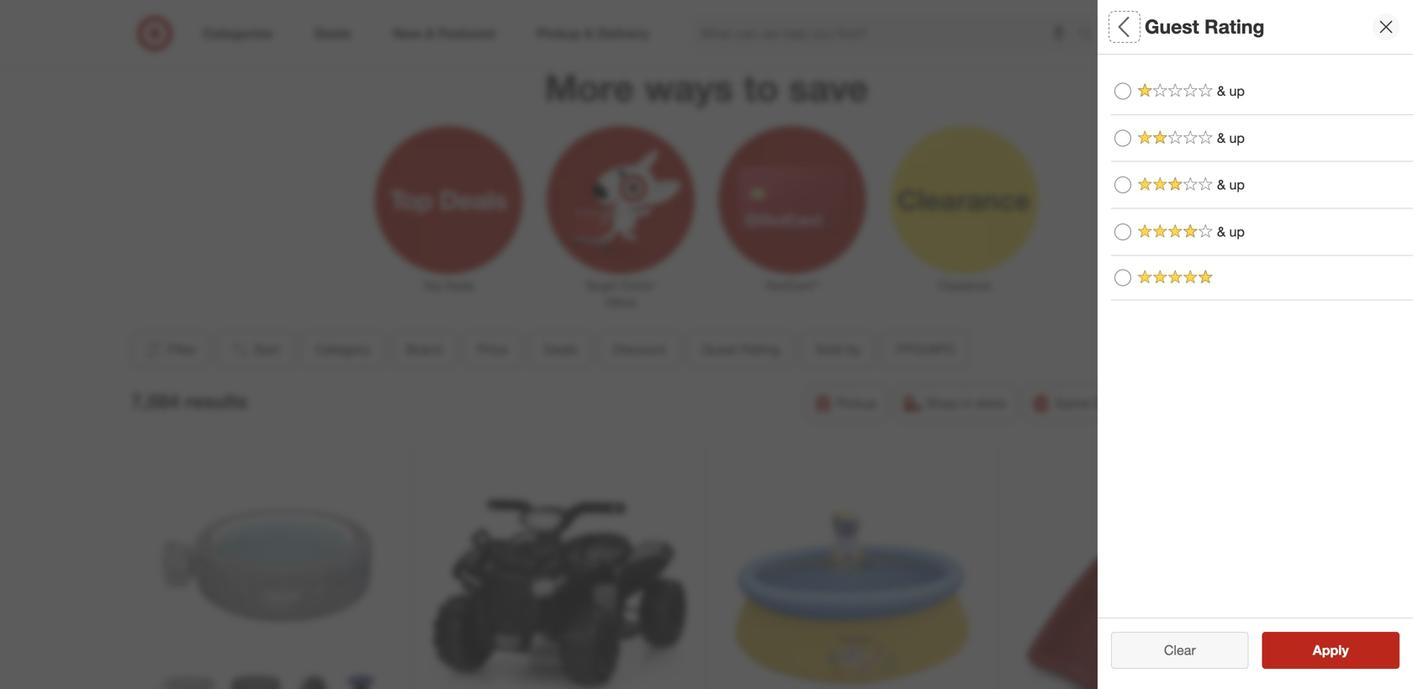 Task type: locate. For each thing, give the bounding box(es) containing it.
by
[[847, 341, 861, 358]]

3 add to cart button from the left
[[1061, 0, 1197, 21]]

guest rating inside button
[[702, 341, 780, 358]]

results for 7,584
[[185, 390, 248, 413]]

price inside the all filters dialog
[[1112, 190, 1151, 209]]

store
[[976, 395, 1006, 412]]

0 vertical spatial deals button
[[1112, 231, 1414, 290]]

brand button
[[1112, 114, 1414, 172], [392, 331, 457, 368]]

filter
[[167, 341, 197, 358]]

1 horizontal spatial category button
[[1112, 55, 1414, 114]]

1 vertical spatial & up radio
[[1115, 177, 1132, 194]]

1 horizontal spatial brand button
[[1112, 114, 1414, 172]]

cart
[[805, 2, 824, 14], [970, 2, 990, 14], [1136, 2, 1156, 14]]

1 vertical spatial deals button
[[530, 331, 592, 368]]

0 vertical spatial rating
[[1205, 15, 1265, 38]]

add to cart button
[[730, 0, 865, 21], [895, 0, 1031, 21], [1061, 0, 1197, 21]]

0 vertical spatial category
[[1112, 72, 1182, 91]]

0 horizontal spatial guest rating
[[702, 341, 780, 358]]

rating
[[1205, 15, 1265, 38], [742, 341, 780, 358]]

2 horizontal spatial add to cart button
[[1061, 0, 1197, 21]]

guest
[[1145, 15, 1200, 38], [702, 341, 738, 358]]

results inside see results button
[[1324, 650, 1367, 666]]

flexible flyer sled 48" image
[[1016, 459, 1276, 690], [1016, 459, 1276, 690]]

sports
[[1209, 615, 1247, 631]]

1 horizontal spatial price
[[1112, 190, 1151, 209]]

1 horizontal spatial results
[[1145, 615, 1185, 631]]

1 vertical spatial brand button
[[392, 331, 457, 368]]

clear for clear
[[1164, 643, 1196, 659]]

1 add to cart from the left
[[770, 2, 824, 14]]

1 horizontal spatial guest
[[1145, 15, 1200, 38]]

day
[[1094, 395, 1117, 412]]

deals button
[[1112, 231, 1414, 290], [530, 331, 592, 368]]

circle™
[[620, 278, 657, 293]]

0 horizontal spatial add to cart
[[770, 2, 824, 14]]

0 vertical spatial results
[[185, 390, 248, 413]]

to
[[792, 2, 802, 14], [958, 2, 968, 14], [1124, 2, 1133, 14], [744, 65, 779, 110]]

0 vertical spatial guest rating
[[1145, 15, 1265, 38]]

0 vertical spatial price button
[[1112, 172, 1414, 231]]

2 add to cart button from the left
[[895, 0, 1031, 21]]

in
[[962, 395, 972, 412]]

0 vertical spatial brand
[[1112, 131, 1157, 150]]

sort button
[[216, 331, 294, 368]]

1 & up radio from the top
[[1115, 83, 1132, 100]]

1 horizontal spatial price button
[[1112, 172, 1414, 231]]

guest rating right the all
[[1145, 15, 1265, 38]]

& for & up option
[[1218, 130, 1226, 146]]

None radio
[[1115, 270, 1132, 286]]

all filters dialog
[[1098, 0, 1414, 690]]

results for 7584
[[1145, 615, 1185, 631]]

1 horizontal spatial rating
[[1205, 15, 1265, 38]]

deals
[[1112, 249, 1155, 268], [445, 278, 475, 293], [544, 341, 578, 358]]

see
[[1296, 650, 1320, 666]]

outdoors
[[1263, 615, 1318, 631]]

jleisure sun club 12010 5 foot x 16.5 inch 1 to 2 person capacity 3d kids outdoor above ground inflatable kiddie swimming pool, blue image
[[723, 459, 982, 690], [723, 459, 982, 690]]

3 cart from the left
[[1136, 2, 1156, 14]]

0 horizontal spatial deals
[[445, 278, 475, 293]]

& up radio
[[1115, 130, 1132, 147]]

2 add to cart from the left
[[936, 2, 990, 14]]

category right sort
[[315, 341, 371, 358]]

& up
[[1218, 83, 1245, 99], [1218, 130, 1245, 146], [1218, 177, 1245, 193], [1218, 224, 1245, 240]]

7584 results for sports & outdoors deals
[[1112, 615, 1354, 631]]

more ways to save
[[545, 65, 869, 110]]

category down all filters
[[1112, 72, 1182, 91]]

fpo/apo button
[[882, 331, 970, 368]]

same
[[1055, 395, 1090, 412]]

What can we help you find? suggestions appear below search field
[[691, 15, 1083, 52]]

0 horizontal spatial brand
[[406, 341, 443, 358]]

3 & up from the top
[[1218, 177, 1245, 193]]

add
[[770, 2, 789, 14], [936, 2, 955, 14], [1102, 2, 1121, 14]]

top deals link
[[363, 123, 535, 294]]

1 horizontal spatial brand
[[1112, 131, 1157, 150]]

rating right 'filters'
[[1205, 15, 1265, 38]]

clear inside the all filters dialog
[[1156, 650, 1188, 666]]

results
[[185, 390, 248, 413], [1145, 615, 1185, 631], [1324, 650, 1367, 666]]

1 vertical spatial deals
[[445, 278, 475, 293]]

1 horizontal spatial cart
[[970, 2, 990, 14]]

2 horizontal spatial add
[[1102, 2, 1121, 14]]

see results
[[1296, 650, 1367, 666]]

1 vertical spatial category
[[315, 341, 371, 358]]

shop in store button
[[895, 385, 1017, 422]]

1 vertical spatial guest rating
[[702, 341, 780, 358]]

deals inside 'link'
[[445, 278, 475, 293]]

top deals
[[423, 278, 475, 293]]

1 horizontal spatial deals
[[544, 341, 578, 358]]

0 vertical spatial guest
[[1145, 15, 1200, 38]]

rating inside "dialog"
[[1205, 15, 1265, 38]]

rating left sold
[[742, 341, 780, 358]]

&
[[1218, 83, 1226, 99], [1218, 130, 1226, 146], [1218, 177, 1226, 193], [1218, 224, 1226, 240], [1251, 615, 1260, 631]]

guest right discount
[[702, 341, 738, 358]]

2 cart from the left
[[970, 2, 990, 14]]

1 add to cart button from the left
[[730, 0, 865, 21]]

guest inside "dialog"
[[1145, 15, 1200, 38]]

guest rating
[[1145, 15, 1265, 38], [702, 341, 780, 358]]

& for third & up radio from the top of the guest rating "dialog"
[[1218, 224, 1226, 240]]

0 vertical spatial deals
[[1112, 249, 1155, 268]]

carousel region
[[202, 0, 1212, 52]]

2 horizontal spatial deals
[[1112, 249, 1155, 268]]

apply
[[1313, 643, 1349, 659]]

1 vertical spatial guest
[[702, 341, 738, 358]]

1 horizontal spatial add
[[936, 2, 955, 14]]

0 horizontal spatial deals button
[[530, 331, 592, 368]]

fpo/apo
[[897, 341, 956, 358]]

0 horizontal spatial rating
[[742, 341, 780, 358]]

guest right the all
[[1145, 15, 1200, 38]]

results right the 7,584
[[185, 390, 248, 413]]

& up radio
[[1115, 83, 1132, 100], [1115, 177, 1132, 194], [1115, 224, 1132, 241]]

1 horizontal spatial guest rating
[[1145, 15, 1265, 38]]

2 horizontal spatial add to cart
[[1102, 2, 1156, 14]]

save
[[789, 65, 869, 110]]

filter button
[[131, 331, 210, 368]]

clear left all
[[1156, 650, 1188, 666]]

0 vertical spatial category button
[[1112, 55, 1414, 114]]

coleman sicily saluspa inflatable round outdoor hot tub spa with 180 soothing airjets, filter cartridge, and insulated cover image
[[138, 459, 397, 690], [138, 459, 397, 690]]

0 vertical spatial price
[[1112, 190, 1151, 209]]

0 horizontal spatial price button
[[464, 331, 523, 368]]

0 horizontal spatial category button
[[301, 331, 385, 368]]

costway 6v kids atv quad electric ride on car toy toddler with led light mp3 image
[[430, 459, 690, 690], [430, 459, 690, 690]]

1 vertical spatial rating
[[742, 341, 780, 358]]

results down deals
[[1324, 650, 1367, 666]]

0 horizontal spatial cart
[[805, 2, 824, 14]]

clear down 'for'
[[1164, 643, 1196, 659]]

1 horizontal spatial add to cart button
[[895, 0, 1031, 21]]

2 vertical spatial & up radio
[[1115, 224, 1132, 241]]

pickup button
[[806, 385, 888, 422]]

1 horizontal spatial add to cart
[[936, 2, 990, 14]]

search button
[[1071, 15, 1112, 56]]

deals inside the all filters dialog
[[1112, 249, 1155, 268]]

shop in store
[[926, 395, 1006, 412]]

redcard™
[[766, 278, 819, 293]]

clear inside guest rating "dialog"
[[1164, 643, 1196, 659]]

1 horizontal spatial category
[[1112, 72, 1182, 91]]

clearance link
[[879, 123, 1051, 294]]

0 vertical spatial brand button
[[1112, 114, 1414, 172]]

brand
[[1112, 131, 1157, 150], [406, 341, 443, 358]]

2 vertical spatial results
[[1324, 650, 1367, 666]]

price button
[[1112, 172, 1414, 231], [464, 331, 523, 368]]

clear
[[1164, 643, 1196, 659], [1156, 650, 1188, 666]]

price
[[1112, 190, 1151, 209], [478, 341, 509, 358]]

add to cart
[[770, 2, 824, 14], [936, 2, 990, 14], [1102, 2, 1156, 14]]

2 up from the top
[[1230, 130, 1245, 146]]

0 horizontal spatial add
[[770, 2, 789, 14]]

0 vertical spatial & up radio
[[1115, 83, 1132, 100]]

0 horizontal spatial guest
[[702, 341, 738, 358]]

1 vertical spatial brand
[[406, 341, 443, 358]]

category button
[[1112, 55, 1414, 114], [301, 331, 385, 368]]

up
[[1230, 83, 1245, 99], [1230, 130, 1245, 146], [1230, 177, 1245, 193], [1230, 224, 1245, 240]]

category
[[1112, 72, 1182, 91], [315, 341, 371, 358]]

guest rating button
[[687, 331, 795, 368]]

0 horizontal spatial add to cart button
[[730, 0, 865, 21]]

2 horizontal spatial cart
[[1136, 2, 1156, 14]]

1 vertical spatial results
[[1145, 615, 1185, 631]]

7,584 results
[[131, 390, 248, 413]]

guest rating down redcard™
[[702, 341, 780, 358]]

2 horizontal spatial results
[[1324, 650, 1367, 666]]

ways
[[645, 65, 734, 110]]

0 horizontal spatial results
[[185, 390, 248, 413]]

more
[[545, 65, 634, 110]]

& for third & up radio from the bottom
[[1218, 83, 1226, 99]]

1 vertical spatial price
[[478, 341, 509, 358]]

results left 'for'
[[1145, 615, 1185, 631]]



Task type: describe. For each thing, give the bounding box(es) containing it.
sort
[[254, 341, 280, 358]]

1 & up from the top
[[1218, 83, 1245, 99]]

1 vertical spatial category button
[[301, 331, 385, 368]]

category inside the all filters dialog
[[1112, 72, 1182, 91]]

4 up from the top
[[1230, 224, 1245, 240]]

7584
[[1112, 615, 1141, 631]]

target
[[585, 278, 617, 293]]

same day delivery
[[1055, 395, 1169, 412]]

clear button
[[1112, 633, 1249, 670]]

& for second & up radio
[[1218, 177, 1226, 193]]

guest rating dialog
[[1098, 0, 1414, 690]]

2 & up radio from the top
[[1115, 177, 1132, 194]]

sold
[[816, 341, 843, 358]]

all filters
[[1112, 15, 1192, 38]]

search
[[1071, 27, 1112, 43]]

pickup
[[837, 395, 877, 412]]

discount button
[[599, 331, 681, 368]]

guest rating inside "dialog"
[[1145, 15, 1265, 38]]

1 up from the top
[[1230, 83, 1245, 99]]

all
[[1112, 15, 1135, 38]]

offers
[[605, 295, 637, 310]]

3 add from the left
[[1102, 2, 1121, 14]]

delivery
[[1121, 395, 1169, 412]]

0 horizontal spatial category
[[315, 341, 371, 358]]

3 up from the top
[[1230, 177, 1245, 193]]

filters
[[1140, 15, 1192, 38]]

top
[[423, 278, 442, 293]]

rating inside button
[[742, 341, 780, 358]]

clearance
[[938, 278, 991, 293]]

2 vertical spatial deals
[[544, 341, 578, 358]]

0 horizontal spatial price
[[478, 341, 509, 358]]

1 horizontal spatial deals button
[[1112, 231, 1414, 290]]

1 vertical spatial price button
[[464, 331, 523, 368]]

for
[[1189, 615, 1205, 631]]

clear for clear all
[[1156, 650, 1188, 666]]

3 & up radio from the top
[[1115, 224, 1132, 241]]

2 & up from the top
[[1218, 130, 1245, 146]]

& inside the all filters dialog
[[1251, 615, 1260, 631]]

brand inside the all filters dialog
[[1112, 131, 1157, 150]]

1 cart from the left
[[805, 2, 824, 14]]

target circle™ offers
[[585, 278, 657, 310]]

results for see
[[1324, 650, 1367, 666]]

discount
[[613, 341, 666, 358]]

same day delivery button
[[1024, 385, 1180, 422]]

apply button
[[1263, 633, 1400, 670]]

Include out of stock checkbox
[[1112, 542, 1128, 559]]

redcard™ link
[[707, 123, 879, 294]]

guest inside button
[[702, 341, 738, 358]]

0 horizontal spatial brand button
[[392, 331, 457, 368]]

7,584
[[131, 390, 180, 413]]

all
[[1191, 650, 1205, 666]]

3 add to cart from the left
[[1102, 2, 1156, 14]]

2 add from the left
[[936, 2, 955, 14]]

4 & up from the top
[[1218, 224, 1245, 240]]

clear all
[[1156, 650, 1205, 666]]

clear all button
[[1112, 639, 1249, 677]]

see results button
[[1263, 639, 1400, 677]]

deals
[[1321, 615, 1354, 631]]

shop
[[926, 395, 958, 412]]

1 add from the left
[[770, 2, 789, 14]]

sold by
[[816, 341, 861, 358]]

sold by button
[[801, 331, 876, 368]]



Task type: vqa. For each thing, say whether or not it's contained in the screenshot.
the right results
yes



